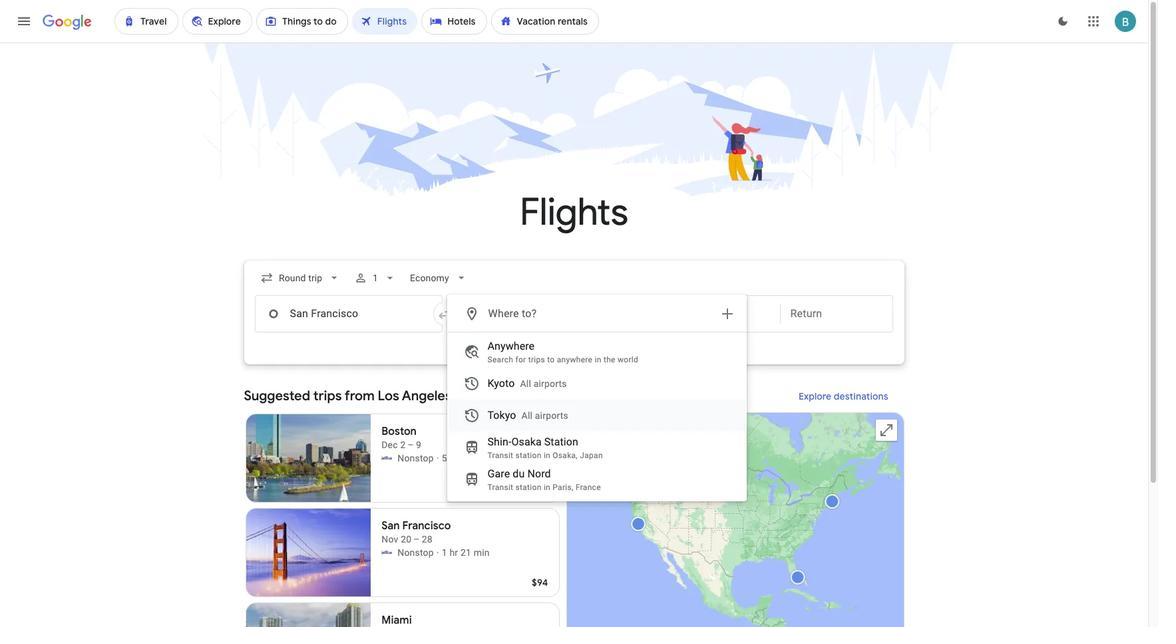 Task type: describe. For each thing, give the bounding box(es) containing it.
san francisco nov 20 – 28
[[381, 520, 451, 545]]

suggested trips from los angeles
[[244, 388, 452, 405]]

Flight search field
[[233, 261, 915, 502]]

1 for 1
[[373, 273, 378, 284]]

tokyo all airports
[[488, 409, 568, 422]]

airports for kyoto
[[534, 379, 567, 389]]

suggested
[[244, 388, 310, 405]]

gare du nord transit station in paris, france
[[488, 468, 601, 492]]

nonstop for dec
[[397, 453, 434, 464]]

gare du nord option
[[448, 464, 746, 496]]

station for osaka
[[516, 451, 541, 461]]

suggested trips from los angeles region
[[244, 381, 904, 628]]

paris,
[[553, 483, 573, 492]]

transit for gare
[[488, 483, 513, 492]]

jetblue image
[[381, 548, 392, 558]]

94 US dollars text field
[[532, 577, 548, 589]]

france
[[576, 483, 601, 492]]

min for boston
[[474, 453, 490, 464]]

explore destinations
[[798, 391, 888, 403]]

explore for explore
[[567, 357, 600, 369]]

nord
[[527, 468, 551, 481]]

hr for boston
[[449, 453, 458, 464]]

all for kyoto
[[520, 379, 531, 389]]

1 button
[[349, 262, 402, 294]]

nov
[[381, 534, 398, 545]]

los
[[378, 388, 399, 405]]

2 – 9
[[400, 440, 421, 451]]

destination, select multiple airports image
[[719, 306, 735, 322]]

none text field inside flight search field
[[255, 295, 442, 333]]

nonstop for francisco
[[397, 548, 434, 558]]

enter your destination dialog
[[447, 295, 746, 502]]

change appearance image
[[1047, 5, 1079, 37]]

anywhere search for trips to anywhere in the world
[[488, 340, 638, 365]]

dec
[[381, 440, 398, 451]]

where
[[488, 307, 519, 320]]

transit for shin-
[[488, 451, 513, 461]]

in for shin-osaka station
[[544, 451, 550, 461]]

japan
[[580, 451, 603, 461]]

 image for san francisco
[[436, 546, 439, 560]]

21 for boston
[[460, 453, 471, 464]]

for
[[515, 355, 526, 365]]

san
[[381, 520, 400, 533]]

anywhere
[[557, 355, 593, 365]]

5 hr 21 min
[[442, 453, 490, 464]]

shin-
[[488, 436, 511, 449]]

kyoto all airports
[[488, 377, 567, 390]]

trips inside anywhere search for trips to anywhere in the world
[[528, 355, 545, 365]]

hr for san francisco
[[449, 548, 458, 558]]

Return text field
[[790, 296, 882, 332]]

to?
[[522, 307, 537, 320]]

explore button
[[538, 350, 610, 377]]



Task type: locate. For each thing, give the bounding box(es) containing it.
 image
[[436, 452, 439, 465], [436, 546, 439, 560]]

1 vertical spatial transit
[[488, 483, 513, 492]]

destinations
[[834, 391, 888, 403]]

1 vertical spatial min
[[474, 548, 490, 558]]

0 vertical spatial airports
[[534, 379, 567, 389]]

all down for
[[520, 379, 531, 389]]

all right tokyo at the bottom left of the page
[[522, 411, 533, 421]]

1 transit from the top
[[488, 451, 513, 461]]

1 21 from the top
[[460, 453, 471, 464]]

1 horizontal spatial trips
[[528, 355, 545, 365]]

1 horizontal spatial explore
[[798, 391, 831, 403]]

1 vertical spatial 21
[[460, 548, 471, 558]]

boston
[[381, 425, 417, 439]]

airports inside "kyoto all airports"
[[534, 379, 567, 389]]

kyoto (all airports), from your search history option
[[448, 368, 746, 400]]

in inside anywhere search for trips to anywhere in the world
[[595, 355, 601, 365]]

all inside "kyoto all airports"
[[520, 379, 531, 389]]

gare
[[488, 468, 510, 481]]

1 for 1 hr 21 min
[[442, 548, 447, 558]]

all
[[520, 379, 531, 389], [522, 411, 533, 421]]

2 21 from the top
[[460, 548, 471, 558]]

in inside gare du nord transit station in paris, france
[[544, 483, 550, 492]]

 image left 1 hr 21 min
[[436, 546, 439, 560]]

1 vertical spatial 1
[[442, 548, 447, 558]]

0 vertical spatial  image
[[436, 452, 439, 465]]

main menu image
[[16, 13, 32, 29]]

2 transit from the top
[[488, 483, 513, 492]]

0 vertical spatial transit
[[488, 451, 513, 461]]

0 vertical spatial nonstop
[[397, 453, 434, 464]]

hr right 5
[[449, 453, 458, 464]]

0 vertical spatial trips
[[528, 355, 545, 365]]

0 horizontal spatial trips
[[313, 388, 342, 405]]

5
[[442, 453, 447, 464]]

airports up "station"
[[535, 411, 568, 421]]

1 inside suggested trips from los angeles region
[[442, 548, 447, 558]]

airports down to
[[534, 379, 567, 389]]

list box inside "enter your destination" dialog
[[448, 333, 746, 501]]

transit down shin-
[[488, 451, 513, 461]]

Where else? text field
[[488, 298, 711, 330]]

 image for boston
[[436, 452, 439, 465]]

21 for san francisco
[[460, 548, 471, 558]]

2 station from the top
[[516, 483, 541, 492]]

all for tokyo
[[522, 411, 533, 421]]

search
[[488, 355, 513, 365]]

1 hr 21 min
[[442, 548, 490, 558]]

in left osaka,
[[544, 451, 550, 461]]

in down nord
[[544, 483, 550, 492]]

2 min from the top
[[474, 548, 490, 558]]

Departure text field
[[678, 296, 770, 332]]

2 hr from the top
[[449, 548, 458, 558]]

2 nonstop from the top
[[397, 548, 434, 558]]

list box
[[448, 333, 746, 501]]

airports
[[534, 379, 567, 389], [535, 411, 568, 421]]

explore inside flight search field
[[567, 357, 600, 369]]

station
[[516, 451, 541, 461], [516, 483, 541, 492]]

to
[[547, 355, 555, 365]]

station down du
[[516, 483, 541, 492]]

all inside the tokyo all airports
[[522, 411, 533, 421]]

0 horizontal spatial 1
[[373, 273, 378, 284]]

min
[[474, 453, 490, 464], [474, 548, 490, 558]]

in inside shin-osaka station transit station in osaka, japan
[[544, 451, 550, 461]]

explore destinations button
[[782, 381, 904, 413]]

1 min from the top
[[474, 453, 490, 464]]

transit down "gare"
[[488, 483, 513, 492]]

0 vertical spatial 1
[[373, 273, 378, 284]]

 image left 5
[[436, 452, 439, 465]]

station for du
[[516, 483, 541, 492]]

0 vertical spatial hr
[[449, 453, 458, 464]]

station inside gare du nord transit station in paris, france
[[516, 483, 541, 492]]

francisco
[[402, 520, 451, 533]]

nonstop down the 20 – 28
[[397, 548, 434, 558]]

anywhere
[[488, 340, 535, 353]]

1 vertical spatial trips
[[313, 388, 342, 405]]

0 vertical spatial min
[[474, 453, 490, 464]]

0 vertical spatial station
[[516, 451, 541, 461]]

tokyo
[[488, 409, 516, 422]]

nonstop down 2 – 9
[[397, 453, 434, 464]]

from
[[345, 388, 375, 405]]

anywhere option
[[448, 336, 746, 368]]

2  image from the top
[[436, 546, 439, 560]]

shin-osaka station transit station in osaka, japan
[[488, 436, 603, 461]]

shin-osaka station option
[[448, 432, 746, 464]]

1 hr from the top
[[449, 453, 458, 464]]

boston dec 2 – 9
[[381, 425, 421, 451]]

trips left from
[[313, 388, 342, 405]]

in
[[595, 355, 601, 365], [544, 451, 550, 461], [544, 483, 550, 492]]

station
[[544, 436, 578, 449]]

1 vertical spatial all
[[522, 411, 533, 421]]

21
[[460, 453, 471, 464], [460, 548, 471, 558]]

kyoto
[[488, 377, 515, 390]]

20 – 28
[[401, 534, 433, 545]]

1 inside "popup button"
[[373, 273, 378, 284]]

1 vertical spatial station
[[516, 483, 541, 492]]

$94
[[532, 577, 548, 589]]

station down osaka
[[516, 451, 541, 461]]

world
[[618, 355, 638, 365]]

transit inside gare du nord transit station in paris, france
[[488, 483, 513, 492]]

angeles
[[402, 388, 452, 405]]

transit inside shin-osaka station transit station in osaka, japan
[[488, 451, 513, 461]]

1 horizontal spatial 1
[[442, 548, 447, 558]]

1  image from the top
[[436, 452, 439, 465]]

airports inside the tokyo all airports
[[535, 411, 568, 421]]

transit
[[488, 451, 513, 461], [488, 483, 513, 492]]

1 nonstop from the top
[[397, 453, 434, 464]]

0 horizontal spatial explore
[[567, 357, 600, 369]]

None field
[[255, 266, 346, 290], [405, 266, 473, 290], [255, 266, 346, 290], [405, 266, 473, 290]]

1
[[373, 273, 378, 284], [442, 548, 447, 558]]

2 vertical spatial in
[[544, 483, 550, 492]]

158 US dollars text field
[[528, 483, 548, 494]]

airports for tokyo
[[535, 411, 568, 421]]

1 station from the top
[[516, 451, 541, 461]]

1 vertical spatial airports
[[535, 411, 568, 421]]

1 vertical spatial nonstop
[[397, 548, 434, 558]]

1 vertical spatial hr
[[449, 548, 458, 558]]

in for gare du nord
[[544, 483, 550, 492]]

$158
[[528, 483, 548, 494]]

trips left to
[[528, 355, 545, 365]]

list box containing anywhere
[[448, 333, 746, 501]]

1 vertical spatial explore
[[798, 391, 831, 403]]

osaka,
[[553, 451, 578, 461]]

explore inside suggested trips from los angeles region
[[798, 391, 831, 403]]

None text field
[[255, 295, 442, 333]]

0 vertical spatial in
[[595, 355, 601, 365]]

in left 'the'
[[595, 355, 601, 365]]

0 vertical spatial explore
[[567, 357, 600, 369]]

hr
[[449, 453, 458, 464], [449, 548, 458, 558]]

du
[[513, 468, 525, 481]]

explore for explore destinations
[[798, 391, 831, 403]]

jetblue image
[[381, 453, 392, 464]]

the
[[604, 355, 615, 365]]

1 vertical spatial in
[[544, 451, 550, 461]]

station inside shin-osaka station transit station in osaka, japan
[[516, 451, 541, 461]]

osaka
[[511, 436, 542, 449]]

0 vertical spatial 21
[[460, 453, 471, 464]]

0 vertical spatial all
[[520, 379, 531, 389]]

trips inside region
[[313, 388, 342, 405]]

min for san francisco
[[474, 548, 490, 558]]

tokyo (all airports), from your search history option
[[448, 400, 746, 432]]

explore
[[567, 357, 600, 369], [798, 391, 831, 403]]

where to?
[[488, 307, 537, 320]]

hr down francisco
[[449, 548, 458, 558]]

1 vertical spatial  image
[[436, 546, 439, 560]]

trips
[[528, 355, 545, 365], [313, 388, 342, 405]]

flights
[[520, 189, 628, 236]]

nonstop
[[397, 453, 434, 464], [397, 548, 434, 558]]



Task type: vqa. For each thing, say whether or not it's contained in the screenshot.
1.4 mi
no



